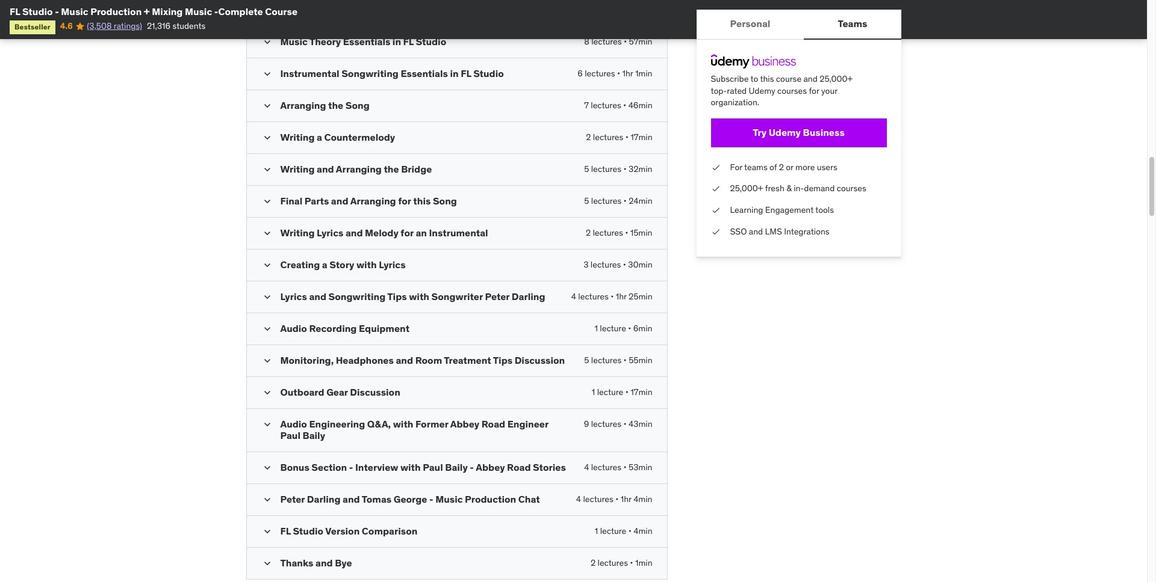 Task type: vqa. For each thing, say whether or not it's contained in the screenshot.
ratings)
yes



Task type: locate. For each thing, give the bounding box(es) containing it.
1 vertical spatial 5
[[584, 196, 589, 207]]

• for audio recording equipment
[[628, 324, 631, 334]]

0 horizontal spatial darling
[[307, 494, 341, 506]]

udemy down to
[[749, 85, 775, 96]]

1 vertical spatial road
[[507, 462, 531, 474]]

0 vertical spatial 5
[[584, 164, 589, 175]]

0 vertical spatial 25,000+
[[820, 73, 853, 84]]

for for instrumental
[[401, 227, 414, 239]]

6
[[578, 68, 583, 79]]

1 writing from the top
[[280, 131, 315, 143]]

small image for final parts and arranging for this song
[[261, 196, 273, 208]]

subscribe
[[711, 73, 749, 84]]

and up parts
[[317, 163, 334, 175]]

17min up 32min
[[631, 132, 652, 143]]

and inside subscribe to this course and 25,000+ top‑rated udemy courses for your organization.
[[804, 73, 818, 84]]

and
[[804, 73, 818, 84], [317, 163, 334, 175], [331, 195, 348, 207], [749, 226, 763, 237], [346, 227, 363, 239], [309, 291, 326, 303], [396, 355, 413, 367], [343, 494, 360, 506], [316, 557, 333, 569]]

audio inside the audio engineering q&a, with former abbey road engineer paul baily
[[280, 419, 307, 431]]

lectures down 1 lecture • 4min
[[598, 558, 628, 569]]

0 vertical spatial discussion
[[515, 355, 565, 367]]

2 vertical spatial for
[[401, 227, 414, 239]]

2 vertical spatial 4
[[576, 494, 581, 505]]

udemy right try
[[769, 127, 801, 139]]

2 small image from the top
[[261, 292, 273, 304]]

2 small image from the top
[[261, 36, 273, 48]]

6 small image from the top
[[261, 196, 273, 208]]

11 small image from the top
[[261, 494, 273, 506]]

arranging down countermelody
[[336, 163, 382, 175]]

1 horizontal spatial lyrics
[[317, 227, 343, 239]]

lectures down 4 lectures • 53min
[[583, 494, 614, 505]]

1 vertical spatial lecture
[[597, 387, 623, 398]]

fl studio version comparison
[[280, 525, 418, 538]]

1 horizontal spatial the
[[384, 163, 399, 175]]

1
[[595, 324, 598, 334], [592, 387, 595, 398], [595, 526, 598, 537]]

a left story
[[322, 259, 327, 271]]

road left stories
[[507, 462, 531, 474]]

1 small image from the top
[[261, 4, 273, 16]]

• for monitoring, headphones and room treatment tips discussion
[[624, 355, 627, 366]]

1 horizontal spatial in
[[450, 68, 459, 80]]

5 up 5 lectures • 24min
[[584, 164, 589, 175]]

25,000+ up learning
[[730, 183, 763, 194]]

1 horizontal spatial peter
[[485, 291, 510, 303]]

music right george
[[436, 494, 463, 506]]

1 vertical spatial 4
[[584, 462, 589, 473]]

43min
[[629, 419, 652, 430]]

1 horizontal spatial production
[[465, 494, 516, 506]]

song
[[346, 99, 370, 112], [433, 195, 457, 207]]

lectures left 55min
[[591, 355, 622, 366]]

5 for final parts and arranging for this song
[[584, 196, 589, 207]]

interview
[[355, 462, 398, 474]]

lyrics down 'writing lyrics and melody for an instrumental'
[[379, 259, 406, 271]]

1min down the 57min
[[635, 68, 652, 79]]

•
[[624, 36, 627, 47], [617, 68, 620, 79], [623, 100, 626, 111], [625, 132, 629, 143], [624, 164, 627, 175], [624, 196, 627, 207], [625, 228, 628, 239], [623, 260, 626, 271], [611, 292, 614, 302], [628, 324, 631, 334], [624, 355, 627, 366], [625, 387, 629, 398], [624, 419, 627, 430], [624, 462, 627, 473], [616, 494, 619, 505], [628, 526, 632, 537], [630, 558, 633, 569]]

abbey left stories
[[476, 462, 505, 474]]

3 writing from the top
[[280, 227, 315, 239]]

music
[[61, 5, 88, 17], [185, 5, 212, 17], [280, 36, 308, 48], [436, 494, 463, 506]]

4min
[[634, 494, 652, 505], [634, 526, 652, 537]]

writing down arranging the song
[[280, 131, 315, 143]]

2 xsmall image from the top
[[711, 226, 721, 238]]

1hr up 1 lecture • 4min
[[621, 494, 632, 505]]

with right story
[[356, 259, 377, 271]]

final parts and arranging for this song
[[280, 195, 457, 207]]

a for writing
[[317, 131, 322, 143]]

paul up george
[[423, 462, 443, 474]]

53min
[[629, 462, 652, 473]]

0 horizontal spatial tips
[[387, 291, 407, 303]]

writing up the creating
[[280, 227, 315, 239]]

• left 15min
[[625, 228, 628, 239]]

a for creating
[[322, 259, 327, 271]]

0 vertical spatial udemy
[[749, 85, 775, 96]]

instrumental right the 'an'
[[429, 227, 488, 239]]

thanks
[[280, 557, 313, 569]]

lyrics down the creating
[[280, 291, 307, 303]]

lectures for instrumental songwriting essentials in fl studio
[[585, 68, 615, 79]]

the
[[328, 99, 343, 112], [384, 163, 399, 175]]

1min down 1 lecture • 4min
[[635, 558, 652, 569]]

5 for monitoring, headphones and room treatment tips discussion
[[584, 355, 589, 366]]

and up recording
[[309, 291, 326, 303]]

lectures for monitoring, headphones and room treatment tips discussion
[[591, 355, 622, 366]]

• down 5 lectures • 55min
[[625, 387, 629, 398]]

1 horizontal spatial this
[[760, 73, 774, 84]]

57min
[[629, 36, 652, 47]]

story
[[330, 259, 354, 271]]

1hr left the 25min
[[616, 292, 627, 302]]

1 small image from the top
[[261, 164, 273, 176]]

try udemy business
[[753, 127, 845, 139]]

udemy
[[749, 85, 775, 96], [769, 127, 801, 139]]

1 vertical spatial xsmall image
[[711, 183, 721, 195]]

xsmall image left fresh
[[711, 183, 721, 195]]

lectures up "4 lectures • 1hr 4min"
[[591, 462, 622, 473]]

courses
[[777, 85, 807, 96], [837, 183, 866, 194]]

• for instrumental songwriting essentials in fl studio
[[617, 68, 620, 79]]

• up 2 lectures • 1min
[[628, 526, 632, 537]]

fresh
[[765, 183, 785, 194]]

1 up 9 lectures • 43min
[[592, 387, 595, 398]]

• for arranging the song
[[623, 100, 626, 111]]

0 vertical spatial a
[[317, 131, 322, 143]]

monitoring, headphones and room treatment tips discussion
[[280, 355, 565, 367]]

2 for thanks and bye
[[591, 558, 596, 569]]

2 vertical spatial 1
[[595, 526, 598, 537]]

abbey right "former"
[[450, 419, 479, 431]]

• for writing and arranging the bridge
[[624, 164, 627, 175]]

0 vertical spatial production
[[90, 5, 142, 17]]

baily up section
[[303, 430, 325, 442]]

your
[[821, 85, 838, 96]]

• for audio engineering q&a, with former abbey road engineer paul baily
[[624, 419, 627, 430]]

4min down 53min
[[634, 494, 652, 505]]

tips
[[387, 291, 407, 303], [493, 355, 513, 367]]

0 vertical spatial abbey
[[450, 419, 479, 431]]

lectures for creating a story with lyrics
[[591, 260, 621, 271]]

lectures right 9
[[591, 419, 622, 430]]

0 horizontal spatial 25,000+
[[730, 183, 763, 194]]

q&a,
[[367, 419, 391, 431]]

8 lectures • 57min
[[584, 36, 652, 47]]

• for bonus section - interview with paul baily - abbey road stories
[[624, 462, 627, 473]]

13 small image from the top
[[261, 558, 273, 570]]

for down bridge
[[398, 195, 411, 207]]

courses right demand
[[837, 183, 866, 194]]

1 horizontal spatial 25,000+
[[820, 73, 853, 84]]

lectures for music theory essentials in fl studio
[[591, 36, 622, 47]]

1 vertical spatial 1hr
[[616, 292, 627, 302]]

• left 43min
[[624, 419, 627, 430]]

tab list
[[696, 10, 901, 40]]

• down 7 lectures • 46min
[[625, 132, 629, 143]]

2 vertical spatial 5
[[584, 355, 589, 366]]

1 vertical spatial 17min
[[631, 387, 652, 398]]

xsmall image left learning
[[711, 205, 721, 217]]

1 5 from the top
[[584, 164, 589, 175]]

lyrics and songwriting tips with songwriter peter darling
[[280, 291, 545, 303]]

4.6
[[60, 21, 73, 32]]

• down 8 lectures • 57min
[[617, 68, 620, 79]]

thanks and bye
[[280, 557, 352, 569]]

lectures for bonus section - interview with paul baily - abbey road stories
[[591, 462, 622, 473]]

mixing
[[152, 5, 183, 17]]

1 horizontal spatial tips
[[493, 355, 513, 367]]

2 vertical spatial lyrics
[[280, 291, 307, 303]]

0 horizontal spatial road
[[482, 419, 505, 431]]

5 left 55min
[[584, 355, 589, 366]]

tips right treatment
[[493, 355, 513, 367]]

the up the writing a countermelody on the top left of page
[[328, 99, 343, 112]]

engineer
[[507, 419, 549, 431]]

lectures right 8
[[591, 36, 622, 47]]

0 vertical spatial songwriting
[[342, 68, 399, 80]]

abbey inside the audio engineering q&a, with former abbey road engineer paul baily
[[450, 419, 479, 431]]

0 vertical spatial for
[[809, 85, 819, 96]]

1 horizontal spatial road
[[507, 462, 531, 474]]

small image for writing lyrics and melody for an instrumental
[[261, 228, 273, 240]]

25,000+ fresh & in-demand courses
[[730, 183, 866, 194]]

tips up 'equipment'
[[387, 291, 407, 303]]

2 5 from the top
[[584, 196, 589, 207]]

1 vertical spatial lyrics
[[379, 259, 406, 271]]

3 5 from the top
[[584, 355, 589, 366]]

1 vertical spatial song
[[433, 195, 457, 207]]

0 vertical spatial courses
[[777, 85, 807, 96]]

production left chat
[[465, 494, 516, 506]]

9 small image from the top
[[261, 324, 273, 336]]

production
[[90, 5, 142, 17], [465, 494, 516, 506]]

0 horizontal spatial in
[[393, 36, 401, 48]]

1hr for peter darling and tomas george - music production chat
[[621, 494, 632, 505]]

0 vertical spatial this
[[760, 73, 774, 84]]

writing for writing lyrics and melody for an instrumental
[[280, 227, 315, 239]]

• for final parts and arranging for this song
[[624, 196, 627, 207]]

audio for audio engineering q&a, with former abbey road engineer paul baily
[[280, 419, 307, 431]]

1 vertical spatial darling
[[307, 494, 341, 506]]

5 lectures • 32min
[[584, 164, 652, 175]]

8
[[584, 36, 589, 47]]

and left "tomas"
[[343, 494, 360, 506]]

3 small image from the top
[[261, 68, 273, 80]]

17min down 55min
[[631, 387, 652, 398]]

1hr down 8 lectures • 57min
[[622, 68, 633, 79]]

2 xsmall image from the top
[[711, 183, 721, 195]]

lectures up 5 lectures • 24min
[[591, 164, 622, 175]]

1 down "4 lectures • 1hr 4min"
[[595, 526, 598, 537]]

0 vertical spatial arranging
[[280, 99, 326, 112]]

1 vertical spatial writing
[[280, 163, 315, 175]]

section
[[312, 462, 347, 474]]

small image for writing a countermelody
[[261, 132, 273, 144]]

lecture
[[600, 324, 626, 334], [597, 387, 623, 398], [600, 526, 626, 537]]

xsmall image left the "sso" at the top of the page
[[711, 226, 721, 238]]

12 small image from the top
[[261, 526, 273, 538]]

3 small image from the top
[[261, 355, 273, 367]]

1 vertical spatial this
[[413, 195, 431, 207]]

• left 24min
[[624, 196, 627, 207]]

2 17min from the top
[[631, 387, 652, 398]]

0 vertical spatial lyrics
[[317, 227, 343, 239]]

lyrics
[[317, 227, 343, 239], [379, 259, 406, 271], [280, 291, 307, 303]]

0 vertical spatial audio
[[280, 323, 307, 335]]

5 small image from the top
[[261, 462, 273, 474]]

the left bridge
[[384, 163, 399, 175]]

0 vertical spatial essentials
[[343, 36, 390, 48]]

• left 6min
[[628, 324, 631, 334]]

4 lectures • 1hr 4min
[[576, 494, 652, 505]]

peter darling and tomas george - music production chat
[[280, 494, 540, 506]]

25,000+ up your
[[820, 73, 853, 84]]

• down 1 lecture • 4min
[[630, 558, 633, 569]]

0 vertical spatial writing
[[280, 131, 315, 143]]

for
[[809, 85, 819, 96], [398, 195, 411, 207], [401, 227, 414, 239]]

audio up monitoring,
[[280, 323, 307, 335]]

0 vertical spatial 1
[[595, 324, 598, 334]]

2 down 1 lecture • 4min
[[591, 558, 596, 569]]

lectures up 5 lectures • 32min
[[593, 132, 623, 143]]

0 vertical spatial 1min
[[635, 68, 652, 79]]

2
[[586, 132, 591, 143], [779, 162, 784, 173], [586, 228, 591, 239], [591, 558, 596, 569]]

• left 32min
[[624, 164, 627, 175]]

• left 55min
[[624, 355, 627, 366]]

• down 4 lectures • 53min
[[616, 494, 619, 505]]

1 vertical spatial courses
[[837, 183, 866, 194]]

1 horizontal spatial essentials
[[401, 68, 448, 80]]

2 4min from the top
[[634, 526, 652, 537]]

music up the 4.6
[[61, 5, 88, 17]]

songwriting down the music theory essentials in fl studio
[[342, 68, 399, 80]]

10 small image from the top
[[261, 387, 273, 399]]

0 vertical spatial instrumental
[[280, 68, 339, 80]]

for inside subscribe to this course and 25,000+ top‑rated udemy courses for your organization.
[[809, 85, 819, 96]]

2 audio from the top
[[280, 419, 307, 431]]

0 horizontal spatial song
[[346, 99, 370, 112]]

0 vertical spatial xsmall image
[[711, 162, 721, 174]]

1 for outboard gear discussion
[[592, 387, 595, 398]]

4 small image from the top
[[261, 100, 273, 112]]

writing for writing and arranging the bridge
[[280, 163, 315, 175]]

audio down outboard
[[280, 419, 307, 431]]

small image
[[261, 164, 273, 176], [261, 292, 273, 304], [261, 355, 273, 367], [261, 419, 273, 431], [261, 462, 273, 474]]

baily down "former"
[[445, 462, 468, 474]]

0 horizontal spatial discussion
[[350, 387, 400, 399]]

lyrics up story
[[317, 227, 343, 239]]

4 small image from the top
[[261, 419, 273, 431]]

1hr
[[622, 68, 633, 79], [616, 292, 627, 302], [621, 494, 632, 505]]

road left engineer in the bottom of the page
[[482, 419, 505, 431]]

5 down 5 lectures • 32min
[[584, 196, 589, 207]]

• left the 25min
[[611, 292, 614, 302]]

1 vertical spatial essentials
[[401, 68, 448, 80]]

essentials for theory
[[343, 36, 390, 48]]

lectures for writing a countermelody
[[593, 132, 623, 143]]

1 vertical spatial peter
[[280, 494, 305, 506]]

1 horizontal spatial instrumental
[[429, 227, 488, 239]]

1 horizontal spatial paul
[[423, 462, 443, 474]]

in for instrumental songwriting essentials in fl studio
[[450, 68, 459, 80]]

2 vertical spatial lecture
[[600, 526, 626, 537]]

bridge
[[401, 163, 432, 175]]

1hr for instrumental songwriting essentials in fl studio
[[622, 68, 633, 79]]

and right parts
[[331, 195, 348, 207]]

0 horizontal spatial peter
[[280, 494, 305, 506]]

this right to
[[760, 73, 774, 84]]

monitoring,
[[280, 355, 334, 367]]

0 vertical spatial 1hr
[[622, 68, 633, 79]]

small image
[[261, 4, 273, 16], [261, 36, 273, 48], [261, 68, 273, 80], [261, 100, 273, 112], [261, 132, 273, 144], [261, 196, 273, 208], [261, 228, 273, 240], [261, 260, 273, 272], [261, 324, 273, 336], [261, 387, 273, 399], [261, 494, 273, 506], [261, 526, 273, 538], [261, 558, 273, 570]]

5 lectures • 55min
[[584, 355, 652, 366]]

• for creating a story with lyrics
[[623, 260, 626, 271]]

gear
[[326, 387, 348, 399]]

small image for lyrics
[[261, 292, 273, 304]]

1 vertical spatial xsmall image
[[711, 226, 721, 238]]

essentials
[[343, 36, 390, 48], [401, 68, 448, 80]]

1 vertical spatial audio
[[280, 419, 307, 431]]

integrations
[[784, 226, 830, 237]]

0 vertical spatial baily
[[303, 430, 325, 442]]

1 horizontal spatial darling
[[512, 291, 545, 303]]

1 vertical spatial 4min
[[634, 526, 652, 537]]

1 vertical spatial 1min
[[635, 558, 652, 569]]

0 horizontal spatial courses
[[777, 85, 807, 96]]

peter right songwriter
[[485, 291, 510, 303]]

engagement
[[765, 205, 814, 216]]

courses down course
[[777, 85, 807, 96]]

• for fl studio version comparison
[[628, 526, 632, 537]]

lecture up 9 lectures • 43min
[[597, 387, 623, 398]]

25,000+
[[820, 73, 853, 84], [730, 183, 763, 194]]

teams
[[838, 18, 867, 30]]

5 lectures • 24min
[[584, 196, 652, 207]]

for
[[730, 162, 742, 173]]

instrumental up arranging the song
[[280, 68, 339, 80]]

and left room
[[396, 355, 413, 367]]

• left 53min
[[624, 462, 627, 473]]

0 vertical spatial paul
[[280, 430, 300, 442]]

(3,508 ratings)
[[87, 21, 142, 32]]

• left the 57min
[[624, 36, 627, 47]]

4 for peter darling and tomas george - music production chat
[[576, 494, 581, 505]]

audio for audio recording equipment
[[280, 323, 307, 335]]

paul up bonus
[[280, 430, 300, 442]]

small image for creating a story with lyrics
[[261, 260, 273, 272]]

1 vertical spatial instrumental
[[429, 227, 488, 239]]

try
[[753, 127, 767, 139]]

and right course
[[804, 73, 818, 84]]

9
[[584, 419, 589, 430]]

writing a countermelody
[[280, 131, 395, 143]]

0 vertical spatial the
[[328, 99, 343, 112]]

0 vertical spatial xsmall image
[[711, 205, 721, 217]]

to
[[751, 73, 758, 84]]

0 vertical spatial 4
[[571, 292, 576, 302]]

sso and lms integrations
[[730, 226, 830, 237]]

this up the 'an'
[[413, 195, 431, 207]]

countermelody
[[324, 131, 395, 143]]

0 horizontal spatial the
[[328, 99, 343, 112]]

1 down 4 lectures • 1hr 25min
[[595, 324, 598, 334]]

outboard gear discussion
[[280, 387, 400, 399]]

room
[[415, 355, 442, 367]]

for left your
[[809, 85, 819, 96]]

0 vertical spatial 17min
[[631, 132, 652, 143]]

xsmall image
[[711, 205, 721, 217], [711, 226, 721, 238]]

ratings)
[[114, 21, 142, 32]]

lectures for final parts and arranging for this song
[[591, 196, 622, 207]]

1 audio from the top
[[280, 323, 307, 335]]

this inside subscribe to this course and 25,000+ top‑rated udemy courses for your organization.
[[760, 73, 774, 84]]

0 horizontal spatial paul
[[280, 430, 300, 442]]

writing up final
[[280, 163, 315, 175]]

songwriting up audio recording equipment
[[329, 291, 386, 303]]

7 small image from the top
[[261, 228, 273, 240]]

2 up 3
[[586, 228, 591, 239]]

0 vertical spatial in
[[393, 36, 401, 48]]

small image for outboard gear discussion
[[261, 387, 273, 399]]

1 xsmall image from the top
[[711, 162, 721, 174]]

a
[[317, 131, 322, 143], [322, 259, 327, 271]]

8 small image from the top
[[261, 260, 273, 272]]

• left 46min
[[623, 100, 626, 111]]

1 17min from the top
[[631, 132, 652, 143]]

lectures down 3
[[578, 292, 609, 302]]

1min
[[635, 68, 652, 79], [635, 558, 652, 569]]

small image for bonus
[[261, 462, 273, 474]]

1 xsmall image from the top
[[711, 205, 721, 217]]

4
[[571, 292, 576, 302], [584, 462, 589, 473], [576, 494, 581, 505]]

0 vertical spatial 4min
[[634, 494, 652, 505]]

lectures right 6
[[585, 68, 615, 79]]

fl studio - music production + mixing music -complete course
[[10, 5, 298, 17]]

lectures for writing lyrics and melody for an instrumental
[[593, 228, 623, 239]]

1 for fl studio version comparison
[[595, 526, 598, 537]]

2 writing from the top
[[280, 163, 315, 175]]

0 vertical spatial road
[[482, 419, 505, 431]]

5 small image from the top
[[261, 132, 273, 144]]

paul inside the audio engineering q&a, with former abbey road engineer paul baily
[[280, 430, 300, 442]]

xsmall image
[[711, 162, 721, 174], [711, 183, 721, 195]]

1 vertical spatial in
[[450, 68, 459, 80]]

• left 30min
[[623, 260, 626, 271]]

1 4min from the top
[[634, 494, 652, 505]]

0 horizontal spatial lyrics
[[280, 291, 307, 303]]

lecture for outboard gear discussion
[[597, 387, 623, 398]]



Task type: describe. For each thing, give the bounding box(es) containing it.
9 lectures • 43min
[[584, 419, 652, 430]]

1 lecture • 17min
[[592, 387, 652, 398]]

0 vertical spatial darling
[[512, 291, 545, 303]]

5 for writing and arranging the bridge
[[584, 164, 589, 175]]

24min
[[629, 196, 652, 207]]

top‑rated
[[711, 85, 747, 96]]

baily inside the audio engineering q&a, with former abbey road engineer paul baily
[[303, 430, 325, 442]]

of
[[770, 162, 777, 173]]

6min
[[633, 324, 652, 334]]

1 vertical spatial udemy
[[769, 127, 801, 139]]

• for music theory essentials in fl studio
[[624, 36, 627, 47]]

1 vertical spatial paul
[[423, 462, 443, 474]]

25,000+ inside subscribe to this course and 25,000+ top‑rated udemy courses for your organization.
[[820, 73, 853, 84]]

&
[[787, 183, 792, 194]]

arranging the song
[[280, 99, 370, 112]]

final
[[280, 195, 302, 207]]

0 vertical spatial tips
[[387, 291, 407, 303]]

and right the "sso" at the top of the page
[[749, 226, 763, 237]]

46min
[[628, 100, 652, 111]]

personal
[[730, 18, 770, 30]]

2 vertical spatial arranging
[[350, 195, 396, 207]]

small image for audio
[[261, 419, 273, 431]]

instrumental songwriting essentials in fl studio
[[280, 68, 504, 80]]

+
[[144, 5, 150, 17]]

small image for monitoring,
[[261, 355, 273, 367]]

lectures for writing and arranging the bridge
[[591, 164, 622, 175]]

essentials for songwriting
[[401, 68, 448, 80]]

1 vertical spatial discussion
[[350, 387, 400, 399]]

small image for music theory essentials in fl studio
[[261, 36, 273, 48]]

headphones
[[336, 355, 394, 367]]

2 right of
[[779, 162, 784, 173]]

with inside the audio engineering q&a, with former abbey road engineer paul baily
[[393, 419, 413, 431]]

users
[[817, 162, 838, 173]]

lectures for lyrics and songwriting tips with songwriter peter darling
[[578, 292, 609, 302]]

george
[[394, 494, 427, 506]]

17min for writing a countermelody
[[631, 132, 652, 143]]

melody
[[365, 227, 399, 239]]

1 horizontal spatial courses
[[837, 183, 866, 194]]

small image for fl studio version comparison
[[261, 526, 273, 538]]

xsmall image for for
[[711, 162, 721, 174]]

recording
[[309, 323, 357, 335]]

2 lectures • 15min
[[586, 228, 652, 239]]

2 for writing lyrics and melody for an instrumental
[[586, 228, 591, 239]]

lectures for peter darling and tomas george - music production chat
[[583, 494, 614, 505]]

0 horizontal spatial instrumental
[[280, 68, 339, 80]]

udemy inside subscribe to this course and 25,000+ top‑rated udemy courses for your organization.
[[749, 85, 775, 96]]

or
[[786, 162, 794, 173]]

road inside the audio engineering q&a, with former abbey road engineer paul baily
[[482, 419, 505, 431]]

version
[[325, 525, 360, 538]]

for teams of 2 or more users
[[730, 162, 838, 173]]

writing for writing a countermelody
[[280, 131, 315, 143]]

4 lectures • 53min
[[584, 462, 652, 473]]

lecture for audio recording equipment
[[600, 324, 626, 334]]

with up george
[[400, 462, 421, 474]]

small image for audio recording equipment
[[261, 324, 273, 336]]

music theory essentials in fl studio
[[280, 36, 446, 48]]

bonus
[[280, 462, 309, 474]]

small image for thanks and bye
[[261, 558, 273, 570]]

0 vertical spatial peter
[[485, 291, 510, 303]]

1 vertical spatial arranging
[[336, 163, 382, 175]]

1 for audio recording equipment
[[595, 324, 598, 334]]

demand
[[804, 183, 835, 194]]

lectures for arranging the song
[[591, 100, 621, 111]]

1 horizontal spatial baily
[[445, 462, 468, 474]]

17min for outboard gear discussion
[[631, 387, 652, 398]]

• for writing lyrics and melody for an instrumental
[[625, 228, 628, 239]]

21,316
[[147, 21, 170, 32]]

4 lectures • 1hr 25min
[[571, 292, 652, 302]]

sso
[[730, 226, 747, 237]]

1 vertical spatial tips
[[493, 355, 513, 367]]

1 lecture • 6min
[[595, 324, 652, 334]]

parts
[[305, 195, 329, 207]]

outboard
[[280, 387, 324, 399]]

21,316 students
[[147, 21, 206, 32]]

1 vertical spatial 25,000+
[[730, 183, 763, 194]]

engineering
[[309, 419, 365, 431]]

course
[[265, 5, 298, 17]]

music left theory
[[280, 36, 308, 48]]

7 lectures • 46min
[[584, 100, 652, 111]]

3 lectures • 30min
[[584, 260, 652, 271]]

tab list containing personal
[[696, 10, 901, 40]]

equipment
[[359, 323, 410, 335]]

xsmall image for learning
[[711, 205, 721, 217]]

organization.
[[711, 97, 759, 108]]

2 1min from the top
[[635, 558, 652, 569]]

xsmall image for 25,000+
[[711, 183, 721, 195]]

small image for writing
[[261, 164, 273, 176]]

creating
[[280, 259, 320, 271]]

treatment
[[444, 355, 491, 367]]

songwriter
[[431, 291, 483, 303]]

• for thanks and bye
[[630, 558, 633, 569]]

bye
[[335, 557, 352, 569]]

teams button
[[804, 10, 901, 39]]

complete
[[218, 5, 263, 17]]

udemy business image
[[711, 54, 796, 69]]

courses inside subscribe to this course and 25,000+ top‑rated udemy courses for your organization.
[[777, 85, 807, 96]]

0 horizontal spatial this
[[413, 195, 431, 207]]

2 lectures • 17min
[[586, 132, 652, 143]]

1 vertical spatial abbey
[[476, 462, 505, 474]]

7
[[584, 100, 589, 111]]

6 lectures • 1hr 1min
[[578, 68, 652, 79]]

business
[[803, 127, 845, 139]]

and left bye
[[316, 557, 333, 569]]

subscribe to this course and 25,000+ top‑rated udemy courses for your organization.
[[711, 73, 853, 108]]

bestseller
[[14, 23, 50, 32]]

tomas
[[362, 494, 392, 506]]

try udemy business link
[[711, 119, 887, 147]]

small image for peter darling and tomas george - music production chat
[[261, 494, 273, 506]]

• for lyrics and songwriting tips with songwriter peter darling
[[611, 292, 614, 302]]

1 vertical spatial songwriting
[[329, 291, 386, 303]]

in-
[[794, 183, 804, 194]]

1 horizontal spatial discussion
[[515, 355, 565, 367]]

32min
[[629, 164, 652, 175]]

2 horizontal spatial lyrics
[[379, 259, 406, 271]]

xsmall image for sso
[[711, 226, 721, 238]]

music up students
[[185, 5, 212, 17]]

in for music theory essentials in fl studio
[[393, 36, 401, 48]]

1 1min from the top
[[635, 68, 652, 79]]

30min
[[628, 260, 652, 271]]

lectures for audio engineering q&a, with former abbey road engineer paul baily
[[591, 419, 622, 430]]

lectures for thanks and bye
[[598, 558, 628, 569]]

audio recording equipment
[[280, 323, 410, 335]]

small image for arranging the song
[[261, 100, 273, 112]]

1 lecture • 4min
[[595, 526, 652, 537]]

1 horizontal spatial song
[[433, 195, 457, 207]]

1hr for lyrics and songwriting tips with songwriter peter darling
[[616, 292, 627, 302]]

and left melody at the top
[[346, 227, 363, 239]]

0 vertical spatial song
[[346, 99, 370, 112]]

• for outboard gear discussion
[[625, 387, 629, 398]]

small image for instrumental songwriting essentials in fl studio
[[261, 68, 273, 80]]

learning engagement tools
[[730, 205, 834, 216]]

stories
[[533, 462, 566, 474]]

teams
[[744, 162, 768, 173]]

personal button
[[696, 10, 804, 39]]

lms
[[765, 226, 782, 237]]

writing and arranging the bridge
[[280, 163, 432, 175]]

course
[[776, 73, 802, 84]]

tools
[[816, 205, 834, 216]]

• for peter darling and tomas george - music production chat
[[616, 494, 619, 505]]

theory
[[309, 36, 341, 48]]

2 lectures • 1min
[[591, 558, 652, 569]]

students
[[173, 21, 206, 32]]

1 vertical spatial production
[[465, 494, 516, 506]]

lecture for fl studio version comparison
[[600, 526, 626, 537]]

• for writing a countermelody
[[625, 132, 629, 143]]

2 for writing a countermelody
[[586, 132, 591, 143]]

bonus section - interview with paul baily - abbey road stories
[[280, 462, 566, 474]]

comparison
[[362, 525, 418, 538]]

0 horizontal spatial production
[[90, 5, 142, 17]]

4 for lyrics and songwriting tips with songwriter peter darling
[[571, 292, 576, 302]]

an
[[416, 227, 427, 239]]

with left songwriter
[[409, 291, 429, 303]]

4 for bonus section - interview with paul baily - abbey road stories
[[584, 462, 589, 473]]

for for song
[[398, 195, 411, 207]]



